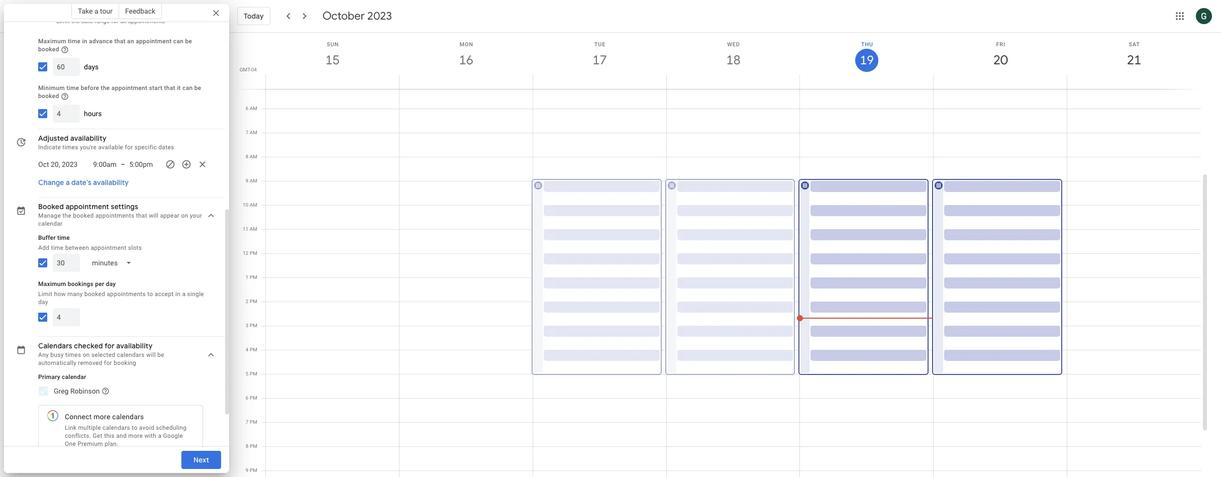 Task type: vqa. For each thing, say whether or not it's contained in the screenshot.
THE PERSON within IN-PERSON MEETING SPECIFY A MEETING LOCATION
no



Task type: locate. For each thing, give the bounding box(es) containing it.
will right selected
[[146, 351, 156, 358]]

1 vertical spatial to
[[132, 424, 138, 431]]

1 horizontal spatial more
[[128, 432, 143, 439]]

with
[[145, 432, 156, 439]]

6 for 6 am
[[246, 106, 248, 111]]

8 for 8 am
[[246, 154, 248, 159]]

times left the you're
[[62, 144, 78, 151]]

7 pm
[[246, 419, 257, 425]]

that left 'it' at top left
[[164, 84, 175, 91]]

2
[[246, 299, 249, 304]]

9
[[246, 178, 248, 183], [246, 468, 249, 473]]

a inside button
[[94, 7, 98, 15]]

4 am from the top
[[250, 178, 257, 183]]

1 vertical spatial in
[[175, 290, 181, 297]]

0 horizontal spatial in
[[82, 38, 87, 45]]

times right busy
[[65, 351, 81, 358]]

2 vertical spatial that
[[136, 212, 147, 219]]

calendar up greg robinson
[[62, 373, 86, 380]]

availability inside button
[[93, 178, 129, 187]]

0 horizontal spatial limit
[[38, 290, 52, 297]]

on inside booked appointment settings manage the booked appointments that will appear on your calendar
[[181, 212, 188, 219]]

10 am
[[243, 202, 257, 208]]

1 vertical spatial more
[[128, 432, 143, 439]]

1 vertical spatial be
[[194, 84, 201, 91]]

booked up maximum days in advance that an appointment can be booked number field at left top
[[38, 46, 59, 53]]

0 vertical spatial 6
[[246, 106, 248, 111]]

5 pm from the top
[[250, 347, 257, 352]]

21
[[1127, 52, 1141, 68]]

mon 16
[[459, 41, 474, 68]]

in
[[82, 38, 87, 45], [175, 290, 181, 297]]

booked up buffer time add time between appointment slots
[[73, 212, 94, 219]]

maximum inside maximum time in advance that an appointment can be booked
[[38, 38, 66, 45]]

a left tour on the left
[[94, 7, 98, 15]]

am down the 7 am
[[250, 154, 257, 159]]

booked inside maximum bookings per day limit how many booked appointments to accept in a single day
[[84, 290, 105, 297]]

more
[[94, 413, 110, 421], [128, 432, 143, 439]]

time left before
[[66, 84, 79, 91]]

conflicts.
[[65, 432, 91, 439]]

am right 11
[[250, 226, 257, 232]]

2 8 from the top
[[246, 443, 249, 449]]

1 vertical spatial the
[[101, 84, 110, 91]]

1 vertical spatial day
[[38, 298, 48, 305]]

1 vertical spatial 8
[[246, 443, 249, 449]]

limit left the how
[[38, 290, 52, 297]]

fri 20
[[993, 41, 1008, 68]]

Minimum amount of hours before the start of the appointment that it can be booked number field
[[57, 104, 76, 122]]

fri
[[997, 41, 1006, 48]]

0 vertical spatial calendar
[[38, 220, 63, 227]]

pm right '4'
[[250, 347, 257, 352]]

6 am from the top
[[250, 226, 257, 232]]

appointment down change a date's availability button
[[66, 202, 109, 211]]

0 vertical spatial availability
[[70, 134, 107, 143]]

appointments left accept
[[107, 290, 146, 297]]

indicate
[[38, 144, 61, 151]]

7 pm from the top
[[250, 395, 257, 401]]

feedback button
[[119, 3, 162, 19]]

0 vertical spatial more
[[94, 413, 110, 421]]

1 vertical spatial on
[[83, 351, 90, 358]]

day up the calendars
[[38, 298, 48, 305]]

booked inside booked appointment settings manage the booked appointments that will appear on your calendar
[[73, 212, 94, 219]]

0 horizontal spatial to
[[132, 424, 138, 431]]

None field
[[84, 254, 140, 272]]

0 vertical spatial 8
[[246, 154, 248, 159]]

it
[[177, 84, 181, 91]]

pm down 6 pm
[[250, 419, 257, 425]]

appointment right the an
[[136, 38, 172, 45]]

1 vertical spatial 6
[[246, 395, 249, 401]]

pm right the 3 at the left bottom
[[250, 323, 257, 328]]

2 6 from the top
[[246, 395, 249, 401]]

limit the date range for all appointments
[[56, 18, 165, 25]]

availability
[[70, 134, 107, 143], [93, 178, 129, 187], [116, 341, 153, 350]]

on left your
[[181, 212, 188, 219]]

9 up 10
[[246, 178, 248, 183]]

1 vertical spatial that
[[164, 84, 175, 91]]

2 vertical spatial the
[[62, 212, 71, 219]]

pm right 5
[[250, 371, 257, 377]]

appointment
[[136, 38, 172, 45], [112, 84, 147, 91], [66, 202, 109, 211], [91, 244, 126, 251]]

in inside maximum bookings per day limit how many booked appointments to accept in a single day
[[175, 290, 181, 297]]

between
[[65, 244, 89, 251]]

0 vertical spatial to
[[147, 290, 153, 297]]

time left "advance"
[[68, 38, 81, 45]]

3 pm
[[246, 323, 257, 328]]

0 horizontal spatial that
[[114, 38, 126, 45]]

1 horizontal spatial be
[[185, 38, 192, 45]]

7 down 6 pm
[[246, 419, 249, 425]]

day right per
[[106, 280, 116, 287]]

04
[[251, 67, 257, 72]]

2 vertical spatial appointments
[[107, 290, 146, 297]]

0 vertical spatial calendars
[[117, 351, 145, 358]]

2 vertical spatial calendars
[[103, 424, 130, 431]]

time for maximum
[[68, 38, 81, 45]]

5
[[246, 371, 249, 377]]

booked
[[38, 46, 59, 53], [38, 92, 59, 99], [73, 212, 94, 219], [84, 290, 105, 297]]

0 vertical spatial appointments
[[128, 18, 165, 25]]

take a tour button
[[71, 3, 119, 19]]

3 pm from the top
[[250, 299, 257, 304]]

can
[[173, 38, 184, 45], [183, 84, 193, 91]]

slots
[[128, 244, 142, 251]]

saturday, october 21 element
[[1123, 49, 1146, 72]]

to left avoid
[[132, 424, 138, 431]]

0 vertical spatial in
[[82, 38, 87, 45]]

19 column header
[[800, 33, 934, 89]]

sat 21
[[1127, 41, 1141, 68]]

an
[[127, 38, 134, 45]]

tue
[[595, 41, 606, 48]]

0 vertical spatial will
[[149, 212, 158, 219]]

0 vertical spatial day
[[106, 280, 116, 287]]

pm down 5 pm
[[250, 395, 257, 401]]

sat
[[1129, 41, 1141, 48]]

1 9 from the top
[[246, 178, 248, 183]]

1 horizontal spatial to
[[147, 290, 153, 297]]

9 down 8 pm
[[246, 468, 249, 473]]

calendar inside booked appointment settings manage the booked appointments that will appear on your calendar
[[38, 220, 63, 227]]

single
[[187, 290, 204, 297]]

availability inside calendars checked for availability any busy times on selected calendars will be automatically removed for booking
[[116, 341, 153, 350]]

6 up the 7 am
[[246, 106, 248, 111]]

be inside calendars checked for availability any busy times on selected calendars will be automatically removed for booking
[[157, 351, 164, 358]]

pm
[[250, 250, 257, 256], [250, 274, 257, 280], [250, 299, 257, 304], [250, 323, 257, 328], [250, 347, 257, 352], [250, 371, 257, 377], [250, 395, 257, 401], [250, 419, 257, 425], [250, 443, 257, 449], [250, 468, 257, 473]]

1 8 from the top
[[246, 154, 248, 159]]

Maximum bookings per day number field
[[57, 308, 76, 326]]

times
[[62, 144, 78, 151], [65, 351, 81, 358]]

can inside maximum time in advance that an appointment can be booked
[[173, 38, 184, 45]]

4
[[246, 347, 249, 352]]

2 maximum from the top
[[38, 280, 66, 287]]

wednesday, october 18 element
[[722, 49, 745, 72]]

limit
[[56, 18, 70, 25], [38, 290, 52, 297]]

availability down start time text box
[[93, 178, 129, 187]]

maximum up the how
[[38, 280, 66, 287]]

2 7 from the top
[[246, 419, 249, 425]]

1 vertical spatial can
[[183, 84, 193, 91]]

a left single
[[182, 290, 186, 297]]

1 7 from the top
[[246, 130, 248, 135]]

booked down per
[[84, 290, 105, 297]]

9 am
[[246, 178, 257, 183]]

5 am from the top
[[250, 202, 257, 208]]

0 vertical spatial limit
[[56, 18, 70, 25]]

appointment inside minimum time before the appointment start that it can be booked
[[112, 84, 147, 91]]

that down settings
[[136, 212, 147, 219]]

appointment left slots
[[91, 244, 126, 251]]

appointments down settings
[[95, 212, 134, 219]]

1 vertical spatial times
[[65, 351, 81, 358]]

the right before
[[101, 84, 110, 91]]

for left specific
[[125, 144, 133, 151]]

maximum for maximum bookings per day limit how many booked appointments to accept in a single day
[[38, 280, 66, 287]]

more up multiple
[[94, 413, 110, 421]]

add
[[38, 244, 49, 251]]

time right the buffer
[[57, 234, 70, 241]]

calendars
[[38, 341, 72, 350]]

Start time text field
[[88, 158, 117, 170]]

2 vertical spatial availability
[[116, 341, 153, 350]]

8 up 9 pm
[[246, 443, 249, 449]]

6 pm from the top
[[250, 371, 257, 377]]

0 vertical spatial maximum
[[38, 38, 66, 45]]

pm down 8 pm
[[250, 468, 257, 473]]

availability up booking
[[116, 341, 153, 350]]

1 vertical spatial 7
[[246, 419, 249, 425]]

0 vertical spatial be
[[185, 38, 192, 45]]

that inside booked appointment settings manage the booked appointments that will appear on your calendar
[[136, 212, 147, 219]]

2 9 from the top
[[246, 468, 249, 473]]

4 pm from the top
[[250, 323, 257, 328]]

connect
[[65, 413, 92, 421]]

limit left date
[[56, 18, 70, 25]]

1 am from the top
[[250, 106, 257, 111]]

limit inside maximum bookings per day limit how many booked appointments to accept in a single day
[[38, 290, 52, 297]]

2 am from the top
[[250, 130, 257, 135]]

2 horizontal spatial that
[[164, 84, 175, 91]]

2 vertical spatial be
[[157, 351, 164, 358]]

the right 'manage'
[[62, 212, 71, 219]]

before
[[81, 84, 99, 91]]

appointments for settings
[[95, 212, 134, 219]]

removed
[[78, 359, 102, 366]]

0 horizontal spatial more
[[94, 413, 110, 421]]

specific
[[135, 144, 157, 151]]

1 6 from the top
[[246, 106, 248, 111]]

1 pm from the top
[[250, 250, 257, 256]]

a left date's
[[66, 178, 70, 187]]

in right accept
[[175, 290, 181, 297]]

the inside booked appointment settings manage the booked appointments that will appear on your calendar
[[62, 212, 71, 219]]

7
[[246, 130, 248, 135], [246, 419, 249, 425]]

1 vertical spatial 9
[[246, 468, 249, 473]]

be
[[185, 38, 192, 45], [194, 84, 201, 91], [157, 351, 164, 358]]

8 for 8 pm
[[246, 443, 249, 449]]

2 pm from the top
[[250, 274, 257, 280]]

am up the 7 am
[[250, 106, 257, 111]]

1 maximum from the top
[[38, 38, 66, 45]]

17 column header
[[533, 33, 667, 89]]

appointment left start
[[112, 84, 147, 91]]

be inside minimum time before the appointment start that it can be booked
[[194, 84, 201, 91]]

pm right 1
[[250, 274, 257, 280]]

appointments down feedback
[[128, 18, 165, 25]]

adjusted availability indicate times you're available for specific dates
[[38, 134, 174, 151]]

1 vertical spatial limit
[[38, 290, 52, 297]]

0 vertical spatial 9
[[246, 178, 248, 183]]

maximum inside maximum bookings per day limit how many booked appointments to accept in a single day
[[38, 280, 66, 287]]

on up removed
[[83, 351, 90, 358]]

am up 8 am
[[250, 130, 257, 135]]

1 vertical spatial will
[[146, 351, 156, 358]]

maximum for maximum time in advance that an appointment can be booked
[[38, 38, 66, 45]]

appointments for date
[[128, 18, 165, 25]]

all
[[120, 18, 126, 25]]

calendars
[[117, 351, 145, 358], [112, 413, 144, 421], [103, 424, 130, 431]]

can inside minimum time before the appointment start that it can be booked
[[183, 84, 193, 91]]

19
[[860, 52, 874, 68]]

0 vertical spatial on
[[181, 212, 188, 219]]

availability up the you're
[[70, 134, 107, 143]]

1 horizontal spatial on
[[181, 212, 188, 219]]

selected
[[91, 351, 115, 358]]

am right 10
[[250, 202, 257, 208]]

1 vertical spatial maximum
[[38, 280, 66, 287]]

9 pm from the top
[[250, 443, 257, 449]]

pm right 2
[[250, 299, 257, 304]]

6 down 5
[[246, 395, 249, 401]]

0 vertical spatial times
[[62, 144, 78, 151]]

8 am
[[246, 154, 257, 159]]

thu 19
[[860, 41, 874, 68]]

a right with
[[158, 432, 162, 439]]

3 am from the top
[[250, 154, 257, 159]]

am for 11 am
[[250, 226, 257, 232]]

maximum up maximum days in advance that an appointment can be booked number field at left top
[[38, 38, 66, 45]]

can right 'it' at top left
[[183, 84, 193, 91]]

can up 'it' at top left
[[173, 38, 184, 45]]

1 vertical spatial availability
[[93, 178, 129, 187]]

sun
[[327, 41, 339, 48]]

1 vertical spatial appointments
[[95, 212, 134, 219]]

2 horizontal spatial be
[[194, 84, 201, 91]]

9 for 9 am
[[246, 178, 248, 183]]

that left the an
[[114, 38, 126, 45]]

time inside minimum time before the appointment start that it can be booked
[[66, 84, 79, 91]]

pm right 12
[[250, 250, 257, 256]]

1 vertical spatial calendars
[[112, 413, 144, 421]]

appointments inside booked appointment settings manage the booked appointments that will appear on your calendar
[[95, 212, 134, 219]]

0 horizontal spatial be
[[157, 351, 164, 358]]

availability for for
[[116, 341, 153, 350]]

booked down minimum
[[38, 92, 59, 99]]

for
[[111, 18, 119, 25], [125, 144, 133, 151], [105, 341, 115, 350], [104, 359, 112, 366]]

pm for 4 pm
[[250, 347, 257, 352]]

0 vertical spatial can
[[173, 38, 184, 45]]

8 pm from the top
[[250, 419, 257, 425]]

0 horizontal spatial on
[[83, 351, 90, 358]]

time inside maximum time in advance that an appointment can be booked
[[68, 38, 81, 45]]

availability inside adjusted availability indicate times you're available for specific dates
[[70, 134, 107, 143]]

1 horizontal spatial in
[[175, 290, 181, 297]]

0 vertical spatial that
[[114, 38, 126, 45]]

pm for 8 pm
[[250, 443, 257, 449]]

10 pm from the top
[[250, 468, 257, 473]]

a inside button
[[66, 178, 70, 187]]

the left date
[[71, 18, 80, 25]]

get
[[93, 432, 103, 439]]

primary
[[38, 373, 60, 380]]

will left appear at left
[[149, 212, 158, 219]]

am down 8 am
[[250, 178, 257, 183]]

greg
[[54, 387, 69, 395]]

more down avoid
[[128, 432, 143, 439]]

grid
[[233, 33, 1210, 477]]

to
[[147, 290, 153, 297], [132, 424, 138, 431]]

to left accept
[[147, 290, 153, 297]]

7 up 8 am
[[246, 130, 248, 135]]

a
[[94, 7, 98, 15], [66, 178, 70, 187], [182, 290, 186, 297], [158, 432, 162, 439]]

1 horizontal spatial that
[[136, 212, 147, 219]]

wed 18
[[726, 41, 740, 68]]

0 vertical spatial 7
[[246, 130, 248, 135]]

calendar down 'manage'
[[38, 220, 63, 227]]

change a date's availability
[[38, 178, 129, 187]]

calendars checked for availability any busy times on selected calendars will be automatically removed for booking
[[38, 341, 164, 366]]

pm down 7 pm
[[250, 443, 257, 449]]

for down selected
[[104, 359, 112, 366]]

in left "advance"
[[82, 38, 87, 45]]

11
[[243, 226, 248, 232]]

pm for 2 pm
[[250, 299, 257, 304]]

20 column header
[[934, 33, 1068, 89]]

8 down the 7 am
[[246, 154, 248, 159]]

18 column header
[[666, 33, 801, 89]]

1 pm
[[246, 274, 257, 280]]



Task type: describe. For each thing, give the bounding box(es) containing it.
booked inside minimum time before the appointment start that it can be booked
[[38, 92, 59, 99]]

buffer time add time between appointment slots
[[38, 234, 142, 251]]

1 vertical spatial calendar
[[62, 373, 86, 380]]

on inside calendars checked for availability any busy times on selected calendars will be automatically removed for booking
[[83, 351, 90, 358]]

appointment inside maximum time in advance that an appointment can be booked
[[136, 38, 172, 45]]

that inside minimum time before the appointment start that it can be booked
[[164, 84, 175, 91]]

Date text field
[[38, 158, 78, 170]]

take
[[78, 7, 93, 15]]

scheduling
[[156, 424, 187, 431]]

16 column header
[[399, 33, 533, 89]]

9 pm
[[246, 468, 257, 473]]

appointment inside buffer time add time between appointment slots
[[91, 244, 126, 251]]

pm for 3 pm
[[250, 323, 257, 328]]

0 vertical spatial the
[[71, 18, 80, 25]]

take a tour
[[78, 7, 113, 15]]

18
[[726, 52, 740, 68]]

premium
[[78, 440, 103, 447]]

time for buffer
[[57, 234, 70, 241]]

booking
[[114, 359, 136, 366]]

0 horizontal spatial day
[[38, 298, 48, 305]]

avoid
[[139, 424, 154, 431]]

booked appointment settings manage the booked appointments that will appear on your calendar
[[38, 202, 202, 227]]

am for 7 am
[[250, 130, 257, 135]]

minimum
[[38, 84, 65, 91]]

grid containing 15
[[233, 33, 1210, 477]]

link
[[65, 424, 77, 431]]

manage
[[38, 212, 61, 219]]

and
[[116, 432, 127, 439]]

october
[[323, 9, 365, 23]]

1
[[246, 274, 249, 280]]

the inside minimum time before the appointment start that it can be booked
[[101, 84, 110, 91]]

5 pm
[[246, 371, 257, 377]]

10
[[243, 202, 248, 208]]

times inside adjusted availability indicate times you're available for specific dates
[[62, 144, 78, 151]]

times inside calendars checked for availability any busy times on selected calendars will be automatically removed for booking
[[65, 351, 81, 358]]

robinson
[[70, 387, 100, 395]]

automatically
[[38, 359, 76, 366]]

your
[[190, 212, 202, 219]]

pm for 5 pm
[[250, 371, 257, 377]]

Maximum days in advance that an appointment can be booked number field
[[57, 58, 76, 76]]

for up selected
[[105, 341, 115, 350]]

hours
[[84, 109, 102, 117]]

to inside maximum bookings per day limit how many booked appointments to accept in a single day
[[147, 290, 153, 297]]

minimum time before the appointment start that it can be booked
[[38, 84, 201, 99]]

am for 9 am
[[250, 178, 257, 183]]

will inside booked appointment settings manage the booked appointments that will appear on your calendar
[[149, 212, 158, 219]]

6 for 6 pm
[[246, 395, 249, 401]]

End time text field
[[129, 158, 157, 170]]

am for 6 am
[[250, 106, 257, 111]]

settings
[[111, 202, 138, 211]]

tuesday, october 17 element
[[589, 49, 612, 72]]

for inside adjusted availability indicate times you're available for specific dates
[[125, 144, 133, 151]]

1 horizontal spatial limit
[[56, 18, 70, 25]]

21 column header
[[1067, 33, 1202, 89]]

be inside maximum time in advance that an appointment can be booked
[[185, 38, 192, 45]]

11 am
[[243, 226, 257, 232]]

20
[[993, 52, 1008, 68]]

days
[[84, 63, 99, 71]]

16
[[459, 52, 473, 68]]

next button
[[181, 448, 221, 472]]

plan.
[[105, 440, 118, 447]]

wed
[[728, 41, 740, 48]]

7 for 7 am
[[246, 130, 248, 135]]

15 column header
[[265, 33, 400, 89]]

for left the all
[[111, 18, 119, 25]]

one
[[65, 440, 76, 447]]

1 horizontal spatial day
[[106, 280, 116, 287]]

date
[[81, 18, 93, 25]]

time for minimum
[[66, 84, 79, 91]]

you're
[[80, 144, 97, 151]]

sun 15
[[325, 41, 339, 68]]

thursday, october 19, today element
[[856, 49, 879, 72]]

today
[[244, 12, 264, 21]]

primary calendar
[[38, 373, 86, 380]]

any
[[38, 351, 49, 358]]

this
[[104, 432, 115, 439]]

feedback
[[125, 7, 155, 15]]

–
[[121, 160, 125, 168]]

booked inside maximum time in advance that an appointment can be booked
[[38, 46, 59, 53]]

gmt-
[[240, 67, 251, 72]]

Buffer time number field
[[57, 254, 76, 272]]

pm for 9 pm
[[250, 468, 257, 473]]

friday, october 20 element
[[989, 49, 1013, 72]]

tue 17
[[592, 41, 607, 68]]

appointment inside booked appointment settings manage the booked appointments that will appear on your calendar
[[66, 202, 109, 211]]

gmt-04
[[240, 67, 257, 72]]

availability for date's
[[93, 178, 129, 187]]

am for 8 am
[[250, 154, 257, 159]]

many
[[67, 290, 83, 297]]

in inside maximum time in advance that an appointment can be booked
[[82, 38, 87, 45]]

pm for 6 pm
[[250, 395, 257, 401]]

change
[[38, 178, 64, 187]]

9 for 9 pm
[[246, 468, 249, 473]]

next
[[193, 455, 209, 465]]

thu
[[862, 41, 874, 48]]

start
[[149, 84, 163, 91]]

a inside maximum bookings per day limit how many booked appointments to accept in a single day
[[182, 290, 186, 297]]

monday, october 16 element
[[455, 49, 478, 72]]

maximum bookings per day limit how many booked appointments to accept in a single day
[[38, 280, 204, 305]]

appointments inside maximum bookings per day limit how many booked appointments to accept in a single day
[[107, 290, 146, 297]]

6 pm
[[246, 395, 257, 401]]

per
[[95, 280, 104, 287]]

a inside connect more calendars link multiple calendars to avoid scheduling conflicts. get this and more with a google one premium plan.
[[158, 432, 162, 439]]

15
[[325, 52, 339, 68]]

am for 10 am
[[250, 202, 257, 208]]

pm for 7 pm
[[250, 419, 257, 425]]

date's
[[71, 178, 91, 187]]

7 for 7 pm
[[246, 419, 249, 425]]

buffer
[[38, 234, 56, 241]]

to inside connect more calendars link multiple calendars to avoid scheduling conflicts. get this and more with a google one premium plan.
[[132, 424, 138, 431]]

6 am
[[246, 106, 257, 111]]

adjusted
[[38, 134, 69, 143]]

busy
[[50, 351, 64, 358]]

google
[[163, 432, 183, 439]]

range
[[95, 18, 110, 25]]

4 pm
[[246, 347, 257, 352]]

will inside calendars checked for availability any busy times on selected calendars will be automatically removed for booking
[[146, 351, 156, 358]]

accept
[[155, 290, 174, 297]]

available
[[98, 144, 123, 151]]

2023
[[368, 9, 392, 23]]

pm for 1 pm
[[250, 274, 257, 280]]

how
[[54, 290, 66, 297]]

october 2023
[[323, 9, 392, 23]]

that inside maximum time in advance that an appointment can be booked
[[114, 38, 126, 45]]

dates
[[158, 144, 174, 151]]

sunday, october 15 element
[[321, 49, 344, 72]]

calendars inside calendars checked for availability any busy times on selected calendars will be automatically removed for booking
[[117, 351, 145, 358]]

time right add
[[51, 244, 64, 251]]

pm for 12 pm
[[250, 250, 257, 256]]

appear
[[160, 212, 180, 219]]

greg robinson
[[54, 387, 100, 395]]



